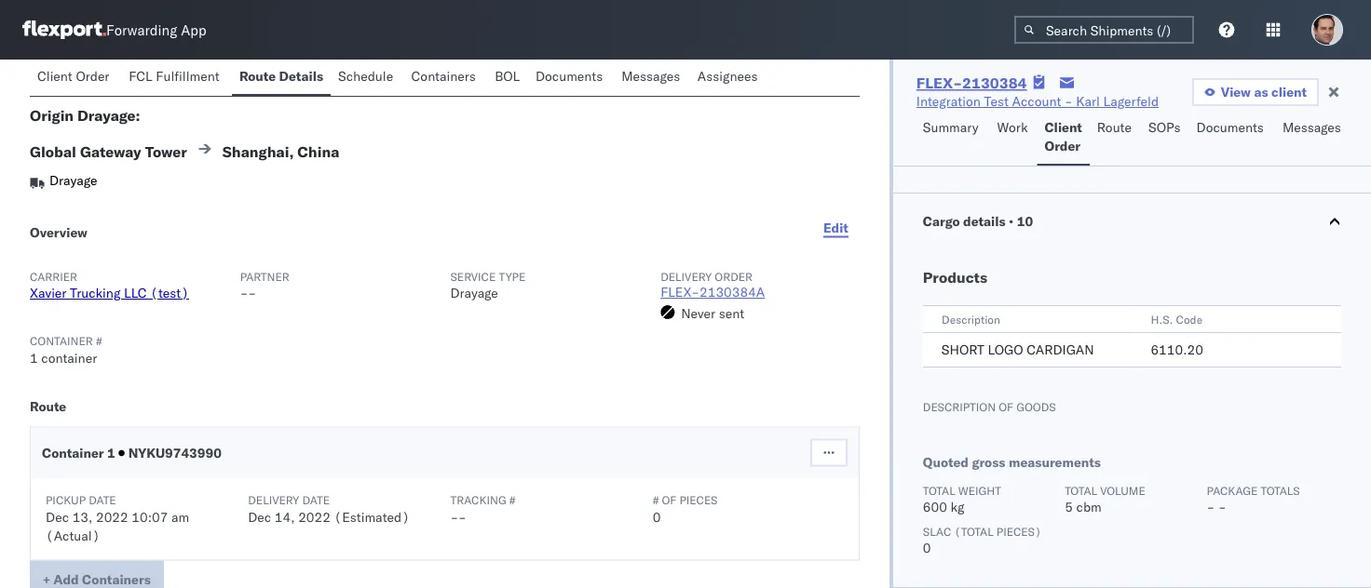 Task type: locate. For each thing, give the bounding box(es) containing it.
flex-
[[917, 74, 963, 92], [661, 285, 700, 301]]

delivery
[[661, 270, 712, 284], [248, 494, 299, 508]]

1 date from the left
[[89, 494, 116, 508]]

2 horizontal spatial route
[[1097, 119, 1132, 136]]

route down lagerfeld
[[1097, 119, 1132, 136]]

container
[[30, 335, 93, 349], [42, 445, 104, 462]]

fcl fulfillment
[[129, 68, 220, 84]]

llc
[[124, 286, 147, 302]]

0 horizontal spatial 2022
[[96, 510, 128, 526]]

0 vertical spatial container
[[30, 335, 93, 349]]

order for the rightmost client order button
[[1045, 138, 1081, 154]]

delivery order
[[661, 270, 753, 284]]

delivery inside delivery date dec 14, 2022 (estimated)
[[248, 494, 299, 508]]

messages
[[622, 68, 680, 84], [1283, 119, 1342, 136]]

2022 inside delivery date dec 14, 2022 (estimated)
[[298, 510, 331, 526]]

1 horizontal spatial 0
[[923, 540, 931, 557]]

messages left assignees
[[622, 68, 680, 84]]

0 vertical spatial 0
[[653, 510, 661, 526]]

0 inside package totals - - slac (total pieces) 0
[[923, 540, 931, 557]]

container inside the container # 1 container
[[30, 335, 93, 349]]

containers button
[[404, 60, 487, 96]]

# inside tracking # --
[[509, 494, 516, 508]]

dec left 14,
[[248, 510, 271, 526]]

logo
[[988, 342, 1024, 358]]

route for route button on the top right
[[1097, 119, 1132, 136]]

1 vertical spatial 0
[[923, 540, 931, 557]]

client
[[37, 68, 72, 84], [1045, 119, 1082, 136]]

0 vertical spatial documents
[[536, 68, 603, 84]]

0 horizontal spatial total
[[923, 484, 956, 498]]

of left "goods"
[[999, 400, 1014, 414]]

delivery date dec 14, 2022 (estimated)
[[248, 494, 410, 526]]

dec down pickup
[[46, 510, 69, 526]]

2 vertical spatial route
[[30, 399, 66, 415]]

client left back
[[37, 68, 72, 84]]

container for container # 1 container
[[30, 335, 93, 349]]

client down karl at the right top
[[1045, 119, 1082, 136]]

pieces)
[[997, 525, 1042, 539]]

# right tracking
[[509, 494, 516, 508]]

date inside delivery date dec 14, 2022 (estimated)
[[302, 494, 330, 508]]

details
[[963, 213, 1006, 230]]

drayage down global
[[49, 173, 97, 189]]

test
[[984, 93, 1009, 109]]

gateway
[[80, 143, 141, 162]]

dec for dec 14, 2022 (estimated)
[[248, 510, 271, 526]]

2 dec from the left
[[248, 510, 271, 526]]

1 horizontal spatial total
[[1065, 484, 1098, 498]]

xavier
[[30, 286, 66, 302]]

cbm
[[1077, 499, 1102, 516]]

total for 600
[[923, 484, 956, 498]]

1 left container
[[30, 350, 38, 367]]

0 horizontal spatial 1
[[30, 350, 38, 367]]

1 horizontal spatial client order
[[1045, 119, 1082, 154]]

flex- up integration
[[917, 74, 963, 92]]

date inside pickup date dec 13, 2022 10:07 am (actual)
[[89, 494, 116, 508]]

messages button left assignees
[[614, 60, 690, 96]]

description
[[942, 313, 1000, 327], [923, 400, 996, 414]]

1 horizontal spatial documents
[[1197, 119, 1264, 136]]

route down container
[[30, 399, 66, 415]]

client order button up origin drayage:
[[30, 60, 121, 96]]

0 horizontal spatial messages button
[[614, 60, 690, 96]]

0 horizontal spatial route
[[30, 399, 66, 415]]

0 vertical spatial drayage
[[49, 173, 97, 189]]

flexport. image
[[22, 21, 106, 39]]

documents button down view
[[1189, 111, 1275, 166]]

messages down client
[[1283, 119, 1342, 136]]

1 horizontal spatial flex-
[[917, 74, 963, 92]]

documents button right bol
[[528, 60, 614, 96]]

(actual)
[[46, 528, 100, 545]]

Search Shipments (/) text field
[[1015, 16, 1194, 44]]

partner --
[[240, 270, 290, 302]]

drayage
[[49, 173, 97, 189], [450, 286, 498, 302]]

0 vertical spatial route
[[239, 68, 276, 84]]

view as client button
[[1192, 78, 1319, 106]]

of
[[999, 400, 1014, 414], [662, 494, 677, 508]]

1 horizontal spatial delivery
[[661, 270, 712, 284]]

never
[[681, 306, 716, 322]]

flex- up "never"
[[661, 285, 700, 301]]

order right "work" button
[[1045, 138, 1081, 154]]

client order
[[37, 68, 109, 84], [1045, 119, 1082, 154]]

total up cbm
[[1065, 484, 1098, 498]]

tracking
[[450, 494, 507, 508]]

1 vertical spatial container
[[42, 445, 104, 462]]

0 horizontal spatial messages
[[622, 68, 680, 84]]

date for 14,
[[302, 494, 330, 508]]

0 vertical spatial messages button
[[614, 60, 690, 96]]

delivery up the flex-2130384a button
[[661, 270, 712, 284]]

of left pieces
[[662, 494, 677, 508]]

1 vertical spatial of
[[662, 494, 677, 508]]

1 horizontal spatial date
[[302, 494, 330, 508]]

sops button
[[1141, 111, 1189, 166]]

1 horizontal spatial messages button
[[1275, 111, 1351, 166]]

1 vertical spatial description
[[923, 400, 996, 414]]

route left "details"
[[239, 68, 276, 84]]

0 vertical spatial client
[[37, 68, 72, 84]]

1 vertical spatial client order button
[[1038, 111, 1090, 166]]

1 vertical spatial drayage
[[450, 286, 498, 302]]

tower
[[145, 143, 187, 162]]

#
[[96, 335, 102, 349], [509, 494, 516, 508], [653, 494, 659, 508]]

1 horizontal spatial client
[[1045, 119, 1082, 136]]

1 horizontal spatial 2022
[[298, 510, 331, 526]]

0 horizontal spatial drayage
[[49, 173, 97, 189]]

shanghai, china
[[222, 143, 339, 162]]

1 horizontal spatial client order button
[[1038, 111, 1090, 166]]

shanghai,
[[222, 143, 294, 162]]

order up origin drayage:
[[76, 68, 109, 84]]

2 2022 from the left
[[298, 510, 331, 526]]

0 horizontal spatial client order
[[37, 68, 109, 84]]

2 date from the left
[[302, 494, 330, 508]]

1 vertical spatial client
[[1045, 119, 1082, 136]]

xavier trucking llc (test) link
[[30, 286, 189, 302]]

global gateway tower
[[30, 143, 187, 162]]

assignees button
[[690, 60, 769, 96]]

1 total from the left
[[923, 484, 956, 498]]

# for --
[[509, 494, 516, 508]]

route inside button
[[1097, 119, 1132, 136]]

service type drayage
[[450, 270, 526, 302]]

fcl fulfillment button
[[121, 60, 232, 96]]

1 horizontal spatial messages
[[1283, 119, 1342, 136]]

dec for dec 13, 2022 10:07 am (actual)
[[46, 510, 69, 526]]

weight
[[959, 484, 1002, 498]]

0 vertical spatial description
[[942, 313, 1000, 327]]

flex- for 2130384
[[917, 74, 963, 92]]

0 vertical spatial order
[[76, 68, 109, 84]]

2130384a
[[700, 285, 765, 301]]

0 vertical spatial 1
[[30, 350, 38, 367]]

dec inside pickup date dec 13, 2022 10:07 am (actual)
[[46, 510, 69, 526]]

0 horizontal spatial of
[[662, 494, 677, 508]]

summary button
[[916, 111, 990, 166]]

container up pickup
[[42, 445, 104, 462]]

1 dec from the left
[[46, 510, 69, 526]]

delivery up 14,
[[248, 494, 299, 508]]

1 inside the container # 1 container
[[30, 350, 38, 367]]

0 horizontal spatial documents button
[[528, 60, 614, 96]]

products
[[923, 268, 988, 287]]

assignees
[[698, 68, 758, 84]]

client order button down karl at the right top
[[1038, 111, 1090, 166]]

total up 600
[[923, 484, 956, 498]]

1 vertical spatial client order
[[1045, 119, 1082, 154]]

2022 right 14,
[[298, 510, 331, 526]]

0 vertical spatial client order button
[[30, 60, 121, 96]]

# inside the container # 1 container
[[96, 335, 102, 349]]

documents for topmost documents button
[[536, 68, 603, 84]]

pickup
[[46, 494, 86, 508]]

flex- for 2130384a
[[661, 285, 700, 301]]

as
[[1254, 84, 1269, 100]]

of inside '# of pieces 0'
[[662, 494, 677, 508]]

1 vertical spatial flex-
[[661, 285, 700, 301]]

client order up origin drayage:
[[37, 68, 109, 84]]

short logo cardigan
[[942, 342, 1094, 358]]

0 horizontal spatial 0
[[653, 510, 661, 526]]

2 horizontal spatial #
[[653, 494, 659, 508]]

1 vertical spatial messages
[[1283, 119, 1342, 136]]

0 horizontal spatial documents
[[536, 68, 603, 84]]

messages button
[[614, 60, 690, 96], [1275, 111, 1351, 166]]

plan
[[121, 61, 146, 77]]

drayage inside service type drayage
[[450, 286, 498, 302]]

0 inside '# of pieces 0'
[[653, 510, 661, 526]]

1 horizontal spatial drayage
[[450, 286, 498, 302]]

route inside button
[[239, 68, 276, 84]]

0 horizontal spatial client
[[37, 68, 72, 84]]

fulfillment
[[156, 68, 220, 84]]

0 horizontal spatial date
[[89, 494, 116, 508]]

1 vertical spatial documents
[[1197, 119, 1264, 136]]

2022
[[96, 510, 128, 526], [298, 510, 331, 526]]

documents right bol button
[[536, 68, 603, 84]]

documents down view
[[1197, 119, 1264, 136]]

0 horizontal spatial delivery
[[248, 494, 299, 508]]

1 horizontal spatial route
[[239, 68, 276, 84]]

2022 for 14,
[[298, 510, 331, 526]]

fcl
[[129, 68, 152, 84]]

client order for the leftmost client order button
[[37, 68, 109, 84]]

1 horizontal spatial documents button
[[1189, 111, 1275, 166]]

drayage down service
[[450, 286, 498, 302]]

2022 right '13,'
[[96, 510, 128, 526]]

container up container
[[30, 335, 93, 349]]

2 total from the left
[[1065, 484, 1098, 498]]

integration test account - karl lagerfeld link
[[917, 92, 1159, 111]]

description up short
[[942, 313, 1000, 327]]

h.s. code
[[1151, 313, 1203, 327]]

description down short
[[923, 400, 996, 414]]

service
[[450, 270, 496, 284]]

1 vertical spatial delivery
[[248, 494, 299, 508]]

1 2022 from the left
[[96, 510, 128, 526]]

1 horizontal spatial of
[[999, 400, 1014, 414]]

0 horizontal spatial dec
[[46, 510, 69, 526]]

1 horizontal spatial order
[[1045, 138, 1081, 154]]

# left pieces
[[653, 494, 659, 508]]

cardigan
[[1027, 342, 1094, 358]]

0 horizontal spatial order
[[76, 68, 109, 84]]

1
[[30, 350, 38, 367], [107, 445, 115, 462]]

# for 1 container
[[96, 335, 102, 349]]

messages button down client
[[1275, 111, 1351, 166]]

1 horizontal spatial dec
[[248, 510, 271, 526]]

1 vertical spatial 1
[[107, 445, 115, 462]]

dec inside delivery date dec 14, 2022 (estimated)
[[248, 510, 271, 526]]

# up container
[[96, 335, 102, 349]]

description for description
[[942, 313, 1000, 327]]

2022 inside pickup date dec 13, 2022 10:07 am (actual)
[[96, 510, 128, 526]]

0 vertical spatial delivery
[[661, 270, 712, 284]]

summary
[[923, 119, 979, 136]]

1 vertical spatial route
[[1097, 119, 1132, 136]]

0 vertical spatial client order
[[37, 68, 109, 84]]

1 vertical spatial documents button
[[1189, 111, 1275, 166]]

1 vertical spatial messages button
[[1275, 111, 1351, 166]]

client order button
[[30, 60, 121, 96], [1038, 111, 1090, 166]]

1 left nyku9743990
[[107, 445, 115, 462]]

0 vertical spatial of
[[999, 400, 1014, 414]]

0 vertical spatial flex-
[[917, 74, 963, 92]]

route
[[239, 68, 276, 84], [1097, 119, 1132, 136], [30, 399, 66, 415]]

1 horizontal spatial #
[[509, 494, 516, 508]]

1 horizontal spatial 1
[[107, 445, 115, 462]]

cargo details • 10
[[923, 213, 1033, 230]]

1 vertical spatial order
[[1045, 138, 1081, 154]]

client order down karl at the right top
[[1045, 119, 1082, 154]]

0 horizontal spatial #
[[96, 335, 102, 349]]

0
[[653, 510, 661, 526], [923, 540, 931, 557]]

quoted gross measurements
[[923, 455, 1101, 471]]

flex-2130384
[[917, 74, 1027, 92]]

0 horizontal spatial flex-
[[661, 285, 700, 301]]



Task type: vqa. For each thing, say whether or not it's contained in the screenshot.
"Global"
yes



Task type: describe. For each thing, give the bounding box(es) containing it.
account
[[1012, 93, 1062, 109]]

total for 5
[[1065, 484, 1098, 498]]

# of pieces 0
[[653, 494, 718, 526]]

documents for the bottommost documents button
[[1197, 119, 1264, 136]]

lagerfeld
[[1104, 93, 1159, 109]]

description for description of goods
[[923, 400, 996, 414]]

bol button
[[487, 60, 528, 96]]

volume
[[1101, 484, 1146, 498]]

cargo
[[923, 213, 960, 230]]

pickup date dec 13, 2022 10:07 am (actual)
[[46, 494, 189, 545]]

flex-2130384 link
[[917, 74, 1027, 92]]

trucking
[[70, 286, 121, 302]]

edit button
[[813, 210, 860, 247]]

china
[[298, 143, 339, 162]]

container # 1 container
[[30, 335, 102, 367]]

short
[[942, 342, 985, 358]]

nyku9743990
[[125, 445, 222, 462]]

am
[[171, 510, 189, 526]]

(total
[[954, 525, 994, 539]]

13,
[[72, 510, 93, 526]]

route details button
[[232, 60, 331, 96]]

10:07
[[132, 510, 168, 526]]

sent
[[719, 306, 745, 322]]

2022 for 13,
[[96, 510, 128, 526]]

container for container 1
[[42, 445, 104, 462]]

(estimated)
[[334, 510, 410, 526]]

carrier
[[30, 270, 77, 284]]

0 vertical spatial messages
[[622, 68, 680, 84]]

0 vertical spatial documents button
[[528, 60, 614, 96]]

edit
[[824, 220, 849, 236]]

(test)
[[150, 286, 189, 302]]

container 1
[[42, 445, 119, 462]]

never sent
[[681, 306, 745, 322]]

drayage:
[[77, 107, 140, 125]]

slac
[[923, 525, 952, 539]]

h.s.
[[1151, 313, 1173, 327]]

0 horizontal spatial client order button
[[30, 60, 121, 96]]

global
[[30, 143, 76, 162]]

package
[[1207, 484, 1258, 498]]

to
[[105, 61, 117, 77]]

2130384
[[963, 74, 1027, 92]]

integration
[[917, 93, 981, 109]]

carrier xavier trucking llc (test)
[[30, 270, 189, 302]]

description of goods
[[923, 400, 1056, 414]]

back
[[73, 61, 102, 77]]

view as client
[[1221, 84, 1307, 100]]

14,
[[275, 510, 295, 526]]

•
[[1009, 213, 1014, 230]]

client
[[1272, 84, 1307, 100]]

flex-2130384a
[[661, 285, 765, 301]]

package totals - - slac (total pieces) 0
[[923, 484, 1300, 557]]

total weight
[[923, 484, 1002, 498]]

view
[[1221, 84, 1251, 100]]

flex-2130384a button
[[661, 285, 765, 301]]

route for route details
[[239, 68, 276, 84]]

totals
[[1261, 484, 1300, 498]]

10
[[1017, 213, 1033, 230]]

pieces
[[680, 494, 718, 508]]

order
[[715, 270, 753, 284]]

back to plan
[[73, 61, 146, 77]]

bol
[[495, 68, 520, 84]]

app
[[181, 21, 207, 39]]

work button
[[990, 111, 1038, 166]]

goods
[[1017, 400, 1056, 414]]

code
[[1176, 313, 1203, 327]]

client order for the rightmost client order button
[[1045, 119, 1082, 154]]

of for # of pieces 0
[[662, 494, 677, 508]]

forwarding app link
[[22, 21, 207, 39]]

quoted
[[923, 455, 969, 471]]

integration test account - karl lagerfeld
[[917, 93, 1159, 109]]

overview
[[30, 225, 88, 241]]

tracking # --
[[450, 494, 516, 526]]

containers
[[411, 68, 476, 84]]

delivery for delivery order
[[661, 270, 712, 284]]

5
[[1065, 499, 1073, 516]]

delivery for delivery date dec 14, 2022 (estimated)
[[248, 494, 299, 508]]

partner
[[240, 270, 290, 284]]

order for the leftmost client order button
[[76, 68, 109, 84]]

kg
[[951, 499, 965, 516]]

forwarding app
[[106, 21, 207, 39]]

route details
[[239, 68, 323, 84]]

origin drayage:
[[30, 107, 140, 125]]

total volume
[[1065, 484, 1146, 498]]

of for description of goods
[[999, 400, 1014, 414]]

# inside '# of pieces 0'
[[653, 494, 659, 508]]

measurements
[[1009, 455, 1101, 471]]

6110.20
[[1151, 342, 1204, 358]]

gross
[[972, 455, 1006, 471]]

date for 13,
[[89, 494, 116, 508]]

schedule
[[338, 68, 393, 84]]



